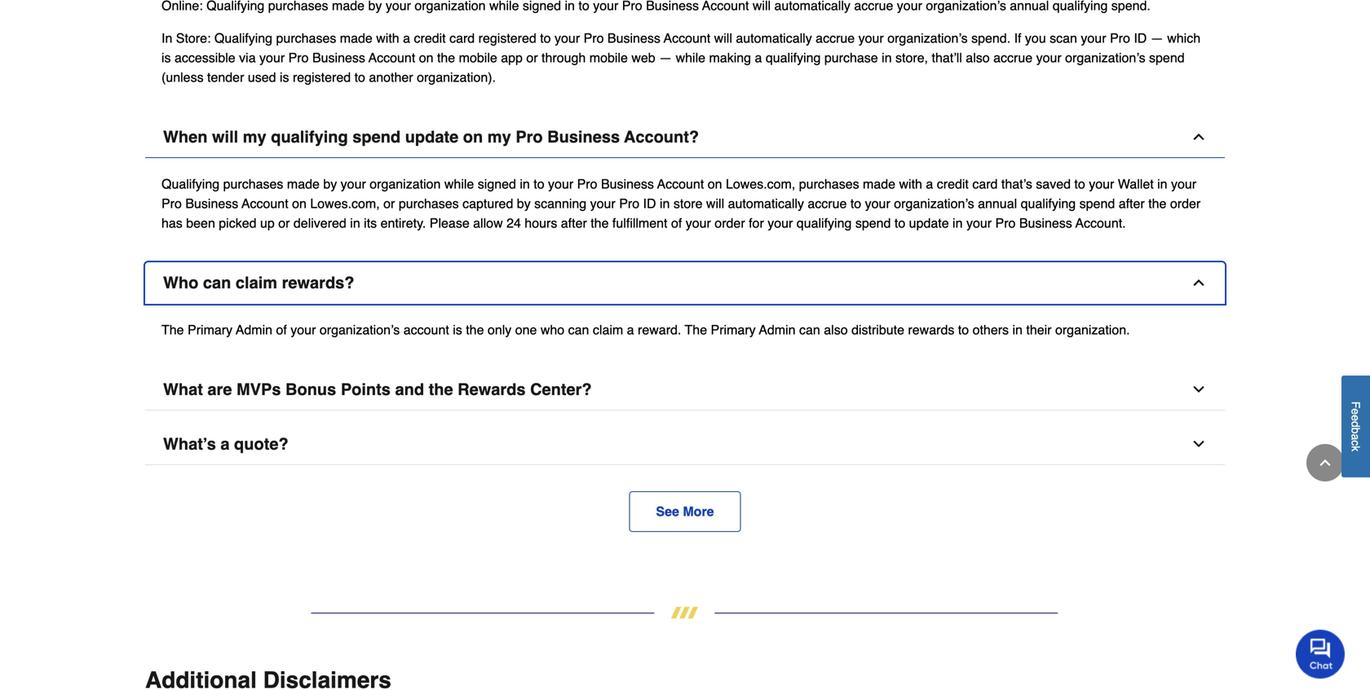 Task type: describe. For each thing, give the bounding box(es) containing it.
1 horizontal spatial registered
[[478, 30, 536, 45]]

its
[[364, 216, 377, 231]]

scanning
[[534, 196, 587, 211]]

signed
[[478, 176, 516, 191]]

mvps
[[237, 380, 281, 399]]

card inside "qualifying purchases made by your organization while signed in to your pro business account on lowes.com, purchases made with a credit card that's saved to your wallet in your pro business account on lowes.com, or purchases captured by scanning your pro id in store will automatically accrue to your organization's annual qualifying spend after the order has been picked up or delivered in its entirety. please allow 24 hours after the fulfillment of your order for your qualifying spend to update in your pro business account."
[[972, 176, 998, 191]]

scan
[[1050, 30, 1077, 45]]

pro right scan
[[1110, 30, 1130, 45]]

1 vertical spatial —
[[659, 50, 672, 65]]

1 the from the left
[[161, 322, 184, 337]]

c
[[1349, 441, 1362, 446]]

the down wallet
[[1148, 196, 1167, 211]]

more
[[683, 504, 714, 519]]

pro up has
[[161, 196, 182, 211]]

automatically inside "qualifying purchases made by your organization while signed in to your pro business account on lowes.com, purchases made with a credit card that's saved to your wallet in your pro business account on lowes.com, or purchases captured by scanning your pro id in store will automatically accrue to your organization's annual qualifying spend after the order has been picked up or delivered in its entirety. please allow 24 hours after the fulfillment of your order for your qualifying spend to update in your pro business account."
[[728, 196, 804, 211]]

2 horizontal spatial made
[[863, 176, 896, 191]]

chevron up image for who can claim rewards?
[[1191, 275, 1207, 291]]

1 mobile from the left
[[459, 50, 497, 65]]

what
[[163, 380, 203, 399]]

organization.
[[1055, 322, 1130, 337]]

page divider image
[[145, 607, 1225, 619]]

0 vertical spatial accrue
[[816, 30, 855, 45]]

who can claim rewards?
[[163, 273, 354, 292]]

saved
[[1036, 176, 1071, 191]]

0 vertical spatial by
[[323, 176, 337, 191]]

up
[[260, 216, 275, 231]]

spend inside 'in store: qualifying purchases made with a credit card registered to your pro business account will automatically accrue your organization's spend. if you scan your pro id — which is accessible via your pro business account on the mobile app or through mobile web — while making a qualifying purchase in store, that'll also accrue your organization's spend (unless tender used is registered to another organization).'
[[1149, 50, 1185, 65]]

2 mobile from the left
[[589, 50, 628, 65]]

24
[[507, 216, 521, 231]]

1 admin from the left
[[236, 322, 272, 337]]

you
[[1025, 30, 1046, 45]]

2 vertical spatial or
[[278, 216, 290, 231]]

rewards
[[458, 380, 526, 399]]

via
[[239, 50, 256, 65]]

1 primary from the left
[[188, 322, 233, 337]]

1 horizontal spatial is
[[280, 70, 289, 85]]

who
[[541, 322, 565, 337]]

see
[[656, 504, 679, 519]]

(unless
[[161, 70, 204, 85]]

account.
[[1076, 216, 1126, 231]]

account
[[403, 322, 449, 337]]

what's a quote?
[[163, 435, 288, 454]]

others
[[973, 322, 1009, 337]]

account up store
[[657, 176, 704, 191]]

0 horizontal spatial made
[[287, 176, 320, 191]]

b
[[1349, 428, 1362, 434]]

the left only
[[466, 322, 484, 337]]

what are mvps bonus points and the rewards center? button
[[145, 369, 1225, 411]]

2 e from the top
[[1349, 415, 1362, 422]]

when will my qualifying spend update on my pro business account? button
[[145, 116, 1225, 158]]

while inside "qualifying purchases made by your organization while signed in to your pro business account on lowes.com, purchases made with a credit card that's saved to your wallet in your pro business account on lowes.com, or purchases captured by scanning your pro id in store will automatically accrue to your organization's annual qualifying spend after the order has been picked up or delivered in its entirety. please allow 24 hours after the fulfillment of your order for your qualifying spend to update in your pro business account."
[[444, 176, 474, 191]]

if
[[1014, 30, 1021, 45]]

captured
[[462, 196, 513, 211]]

credit inside 'in store: qualifying purchases made with a credit card registered to your pro business account will automatically accrue your organization's spend. if you scan your pro id — which is accessible via your pro business account on the mobile app or through mobile web — while making a qualifying purchase in store, that'll also accrue your organization's spend (unless tender used is registered to another organization).'
[[414, 30, 446, 45]]

what's
[[163, 435, 216, 454]]

on down when will my qualifying spend update on my pro business account? "button"
[[708, 176, 722, 191]]

chevron up image inside scroll to top element
[[1317, 455, 1333, 471]]

2 admin from the left
[[759, 322, 796, 337]]

been
[[186, 216, 215, 231]]

1 horizontal spatial —
[[1151, 30, 1164, 45]]

in
[[161, 30, 172, 45]]

business inside when will my qualifying spend update on my pro business account? "button"
[[547, 127, 620, 146]]

pro right via
[[288, 50, 309, 65]]

1 vertical spatial of
[[276, 322, 287, 337]]

card inside 'in store: qualifying purchases made with a credit card registered to your pro business account will automatically accrue your organization's spend. if you scan your pro id — which is accessible via your pro business account on the mobile app or through mobile web — while making a qualifying purchase in store, that'll also accrue your organization's spend (unless tender used is registered to another organization).'
[[449, 30, 475, 45]]

see more
[[656, 504, 714, 519]]

purchases inside 'in store: qualifying purchases made with a credit card registered to your pro business account will automatically accrue your organization's spend. if you scan your pro id — which is accessible via your pro business account on the mobile app or through mobile web — while making a qualifying purchase in store, that'll also accrue your organization's spend (unless tender used is registered to another organization).'
[[276, 30, 336, 45]]

scroll to top element
[[1307, 444, 1344, 482]]

their
[[1026, 322, 1052, 337]]

are
[[208, 380, 232, 399]]

making
[[709, 50, 751, 65]]

qualifying down 'saved'
[[1021, 196, 1076, 211]]

fulfillment
[[612, 216, 668, 231]]

only
[[488, 322, 512, 337]]

with inside "qualifying purchases made by your organization while signed in to your pro business account on lowes.com, purchases made with a credit card that's saved to your wallet in your pro business account on lowes.com, or purchases captured by scanning your pro id in store will automatically accrue to your organization's annual qualifying spend after the order has been picked up or delivered in its entirety. please allow 24 hours after the fulfillment of your order for your qualifying spend to update in your pro business account."
[[899, 176, 922, 191]]

qualifying inside "button"
[[271, 127, 348, 146]]

quote?
[[234, 435, 288, 454]]

center?
[[530, 380, 592, 399]]

the inside button
[[429, 380, 453, 399]]

1 horizontal spatial claim
[[593, 322, 623, 337]]

distribute
[[851, 322, 904, 337]]

claim inside "button"
[[236, 273, 277, 292]]

accrue inside "qualifying purchases made by your organization while signed in to your pro business account on lowes.com, purchases made with a credit card that's saved to your wallet in your pro business account on lowes.com, or purchases captured by scanning your pro id in store will automatically accrue to your organization's annual qualifying spend after the order has been picked up or delivered in its entirety. please allow 24 hours after the fulfillment of your order for your qualifying spend to update in your pro business account."
[[808, 196, 847, 211]]

bonus
[[285, 380, 336, 399]]

wallet
[[1118, 176, 1154, 191]]

1 horizontal spatial lowes.com,
[[726, 176, 795, 191]]

1 my from the left
[[243, 127, 266, 146]]

please
[[430, 216, 470, 231]]

that's
[[1001, 176, 1032, 191]]

which
[[1167, 30, 1201, 45]]

organization's up points
[[320, 322, 400, 337]]

organization
[[370, 176, 441, 191]]

store:
[[176, 30, 211, 45]]

account up making
[[664, 30, 711, 45]]

f e e d b a c k button
[[1342, 376, 1370, 478]]

on inside "button"
[[463, 127, 483, 146]]

of inside "qualifying purchases made by your organization while signed in to your pro business account on lowes.com, purchases made with a credit card that's saved to your wallet in your pro business account on lowes.com, or purchases captured by scanning your pro id in store will automatically accrue to your organization's annual qualifying spend after the order has been picked up or delivered in its entirety. please allow 24 hours after the fulfillment of your order for your qualifying spend to update in your pro business account."
[[671, 216, 682, 231]]

organization).
[[417, 70, 496, 85]]

qualifying inside 'in store: qualifying purchases made with a credit card registered to your pro business account will automatically accrue your organization's spend. if you scan your pro id — which is accessible via your pro business account on the mobile app or through mobile web — while making a qualifying purchase in store, that'll also accrue your organization's spend (unless tender used is registered to another organization).'
[[766, 50, 821, 65]]

account?
[[624, 127, 699, 146]]

used
[[248, 70, 276, 85]]

1 horizontal spatial order
[[1170, 196, 1201, 211]]

rewards?
[[282, 273, 354, 292]]



Task type: locate. For each thing, give the bounding box(es) containing it.
the down who
[[161, 322, 184, 337]]

0 vertical spatial will
[[714, 30, 732, 45]]

my down used in the left of the page
[[243, 127, 266, 146]]

by
[[323, 176, 337, 191], [517, 196, 531, 211]]

who can claim rewards? button
[[145, 262, 1225, 304]]

0 vertical spatial —
[[1151, 30, 1164, 45]]

app
[[501, 50, 523, 65]]

0 vertical spatial chevron up image
[[1191, 129, 1207, 145]]

0 vertical spatial id
[[1134, 30, 1147, 45]]

will right store
[[706, 196, 724, 211]]

mobile left web
[[589, 50, 628, 65]]

0 horizontal spatial while
[[444, 176, 474, 191]]

0 horizontal spatial lowes.com,
[[310, 196, 380, 211]]

by up 24
[[517, 196, 531, 211]]

1 vertical spatial will
[[212, 127, 238, 146]]

credit inside "qualifying purchases made by your organization while signed in to your pro business account on lowes.com, purchases made with a credit card that's saved to your wallet in your pro business account on lowes.com, or purchases captured by scanning your pro id in store will automatically accrue to your organization's annual qualifying spend after the order has been picked up or delivered in its entirety. please allow 24 hours after the fulfillment of your order for your qualifying spend to update in your pro business account."
[[937, 176, 969, 191]]

1 vertical spatial card
[[972, 176, 998, 191]]

on inside 'in store: qualifying purchases made with a credit card registered to your pro business account will automatically accrue your organization's spend. if you scan your pro id — which is accessible via your pro business account on the mobile app or through mobile web — while making a qualifying purchase in store, that'll also accrue your organization's spend (unless tender used is registered to another organization).'
[[419, 50, 433, 65]]

primary down who
[[188, 322, 233, 337]]

1 vertical spatial claim
[[593, 322, 623, 337]]

1 e from the top
[[1349, 409, 1362, 415]]

pro down annual
[[995, 216, 1016, 231]]

organization's up store,
[[887, 30, 968, 45]]

2 my from the left
[[488, 127, 511, 146]]

will inside "qualifying purchases made by your organization while signed in to your pro business account on lowes.com, purchases made with a credit card that's saved to your wallet in your pro business account on lowes.com, or purchases captured by scanning your pro id in store will automatically accrue to your organization's annual qualifying spend after the order has been picked up or delivered in its entirety. please allow 24 hours after the fulfillment of your order for your qualifying spend to update in your pro business account."
[[706, 196, 724, 211]]

organization's inside "qualifying purchases made by your organization while signed in to your pro business account on lowes.com, purchases made with a credit card that's saved to your wallet in your pro business account on lowes.com, or purchases captured by scanning your pro id in store will automatically accrue to your organization's annual qualifying spend after the order has been picked up or delivered in its entirety. please allow 24 hours after the fulfillment of your order for your qualifying spend to update in your pro business account."
[[894, 196, 974, 211]]

claim
[[236, 273, 277, 292], [593, 322, 623, 337]]

through
[[542, 50, 586, 65]]

0 horizontal spatial primary
[[188, 322, 233, 337]]

0 horizontal spatial admin
[[236, 322, 272, 337]]

0 vertical spatial credit
[[414, 30, 446, 45]]

0 horizontal spatial —
[[659, 50, 672, 65]]

qualifying inside 'in store: qualifying purchases made with a credit card registered to your pro business account will automatically accrue your organization's spend. if you scan your pro id — which is accessible via your pro business account on the mobile app or through mobile web — while making a qualifying purchase in store, that'll also accrue your organization's spend (unless tender used is registered to another organization).'
[[214, 30, 272, 45]]

another
[[369, 70, 413, 85]]

1 vertical spatial automatically
[[728, 196, 804, 211]]

1 horizontal spatial my
[[488, 127, 511, 146]]

after down scanning
[[561, 216, 587, 231]]

0 vertical spatial of
[[671, 216, 682, 231]]

0 vertical spatial order
[[1170, 196, 1201, 211]]

0 horizontal spatial or
[[278, 216, 290, 231]]

on
[[419, 50, 433, 65], [463, 127, 483, 146], [708, 176, 722, 191], [292, 196, 307, 211]]

entirety.
[[381, 216, 426, 231]]

can
[[203, 273, 231, 292], [568, 322, 589, 337], [799, 322, 820, 337]]

1 vertical spatial by
[[517, 196, 531, 211]]

1 vertical spatial chevron up image
[[1191, 275, 1207, 291]]

for
[[749, 216, 764, 231]]

1 horizontal spatial after
[[1119, 196, 1145, 211]]

2 horizontal spatial can
[[799, 322, 820, 337]]

the
[[161, 322, 184, 337], [685, 322, 707, 337]]

1 horizontal spatial can
[[568, 322, 589, 337]]

is right used in the left of the page
[[280, 70, 289, 85]]

on up signed
[[463, 127, 483, 146]]

2 vertical spatial accrue
[[808, 196, 847, 211]]

— right web
[[659, 50, 672, 65]]

annual
[[978, 196, 1017, 211]]

also inside 'in store: qualifying purchases made with a credit card registered to your pro business account will automatically accrue your organization's spend. if you scan your pro id — which is accessible via your pro business account on the mobile app or through mobile web — while making a qualifying purchase in store, that'll also accrue your organization's spend (unless tender used is registered to another organization).'
[[966, 50, 990, 65]]

the
[[437, 50, 455, 65], [1148, 196, 1167, 211], [591, 216, 609, 231], [466, 322, 484, 337], [429, 380, 453, 399]]

qualifying up via
[[214, 30, 272, 45]]

0 vertical spatial lowes.com,
[[726, 176, 795, 191]]

delivered
[[294, 216, 346, 231]]

primary down who can claim rewards? "button"
[[711, 322, 756, 337]]

1 vertical spatial also
[[824, 322, 848, 337]]

0 vertical spatial registered
[[478, 30, 536, 45]]

chat invite button image
[[1296, 630, 1346, 679]]

pro inside "button"
[[516, 127, 543, 146]]

the right and
[[429, 380, 453, 399]]

0 vertical spatial after
[[1119, 196, 1145, 211]]

will inside 'in store: qualifying purchases made with a credit card registered to your pro business account will automatically accrue your organization's spend. if you scan your pro id — which is accessible via your pro business account on the mobile app or through mobile web — while making a qualifying purchase in store, that'll also accrue your organization's spend (unless tender used is registered to another organization).'
[[714, 30, 732, 45]]

account up another
[[369, 50, 415, 65]]

reward.
[[638, 322, 681, 337]]

made inside 'in store: qualifying purchases made with a credit card registered to your pro business account will automatically accrue your organization's spend. if you scan your pro id — which is accessible via your pro business account on the mobile app or through mobile web — while making a qualifying purchase in store, that'll also accrue your organization's spend (unless tender used is registered to another organization).'
[[340, 30, 373, 45]]

lowes.com, up for
[[726, 176, 795, 191]]

0 vertical spatial claim
[[236, 273, 277, 292]]

after down wallet
[[1119, 196, 1145, 211]]

0 horizontal spatial by
[[323, 176, 337, 191]]

0 vertical spatial while
[[676, 50, 705, 65]]

qualifying
[[214, 30, 272, 45], [161, 176, 220, 191]]

with
[[376, 30, 399, 45], [899, 176, 922, 191]]

the inside 'in store: qualifying purchases made with a credit card registered to your pro business account will automatically accrue your organization's spend. if you scan your pro id — which is accessible via your pro business account on the mobile app or through mobile web — while making a qualifying purchase in store, that'll also accrue your organization's spend (unless tender used is registered to another organization).'
[[437, 50, 455, 65]]

1 horizontal spatial mobile
[[589, 50, 628, 65]]

on up organization).
[[419, 50, 433, 65]]

who
[[163, 273, 198, 292]]

id left which
[[1134, 30, 1147, 45]]

also down spend.
[[966, 50, 990, 65]]

0 vertical spatial card
[[449, 30, 475, 45]]

will inside when will my qualifying spend update on my pro business account? "button"
[[212, 127, 238, 146]]

1 horizontal spatial by
[[517, 196, 531, 211]]

organization's down scan
[[1065, 50, 1146, 65]]

picked
[[219, 216, 257, 231]]

1 horizontal spatial while
[[676, 50, 705, 65]]

2 horizontal spatial is
[[453, 322, 462, 337]]

my up signed
[[488, 127, 511, 146]]

pro up fulfillment
[[619, 196, 639, 211]]

2 primary from the left
[[711, 322, 756, 337]]

1 vertical spatial id
[[643, 196, 656, 211]]

automatically up for
[[728, 196, 804, 211]]

account up up
[[242, 196, 288, 211]]

also left the distribute
[[824, 322, 848, 337]]

with inside 'in store: qualifying purchases made with a credit card registered to your pro business account will automatically accrue your organization's spend. if you scan your pro id — which is accessible via your pro business account on the mobile app or through mobile web — while making a qualifying purchase in store, that'll also accrue your organization's spend (unless tender used is registered to another organization).'
[[376, 30, 399, 45]]

card
[[449, 30, 475, 45], [972, 176, 998, 191]]

e up b at bottom
[[1349, 415, 1362, 422]]

1 horizontal spatial with
[[899, 176, 922, 191]]

registered right used in the left of the page
[[293, 70, 351, 85]]

of down 'who can claim rewards?'
[[276, 322, 287, 337]]

allow
[[473, 216, 503, 231]]

1 vertical spatial registered
[[293, 70, 351, 85]]

is down in
[[161, 50, 171, 65]]

1 horizontal spatial update
[[909, 216, 949, 231]]

0 vertical spatial or
[[526, 50, 538, 65]]

0 horizontal spatial mobile
[[459, 50, 497, 65]]

1 vertical spatial or
[[383, 196, 395, 211]]

card up organization).
[[449, 30, 475, 45]]

2 vertical spatial chevron up image
[[1317, 455, 1333, 471]]

1 vertical spatial update
[[909, 216, 949, 231]]

0 horizontal spatial id
[[643, 196, 656, 211]]

that'll
[[932, 50, 962, 65]]

admin
[[236, 322, 272, 337], [759, 322, 796, 337]]

or inside 'in store: qualifying purchases made with a credit card registered to your pro business account will automatically accrue your organization's spend. if you scan your pro id — which is accessible via your pro business account on the mobile app or through mobile web — while making a qualifying purchase in store, that'll also accrue your organization's spend (unless tender used is registered to another organization).'
[[526, 50, 538, 65]]

card up annual
[[972, 176, 998, 191]]

the up organization).
[[437, 50, 455, 65]]

— left which
[[1151, 30, 1164, 45]]

organization's left annual
[[894, 196, 974, 211]]

0 horizontal spatial of
[[276, 322, 287, 337]]

1 horizontal spatial credit
[[937, 176, 969, 191]]

0 vertical spatial with
[[376, 30, 399, 45]]

qualifying inside "qualifying purchases made by your organization while signed in to your pro business account on lowes.com, purchases made with a credit card that's saved to your wallet in your pro business account on lowes.com, or purchases captured by scanning your pro id in store will automatically accrue to your organization's annual qualifying spend after the order has been picked up or delivered in its entirety. please allow 24 hours after the fulfillment of your order for your qualifying spend to update in your pro business account."
[[161, 176, 220, 191]]

1 vertical spatial lowes.com,
[[310, 196, 380, 211]]

is
[[161, 50, 171, 65], [280, 70, 289, 85], [453, 322, 462, 337]]

k
[[1349, 446, 1362, 452]]

0 horizontal spatial credit
[[414, 30, 446, 45]]

1 vertical spatial with
[[899, 176, 922, 191]]

or right app
[[526, 50, 538, 65]]

1 horizontal spatial or
[[383, 196, 395, 211]]

automatically up making
[[736, 30, 812, 45]]

your
[[555, 30, 580, 45], [858, 30, 884, 45], [1081, 30, 1106, 45], [259, 50, 285, 65], [1036, 50, 1062, 65], [341, 176, 366, 191], [548, 176, 573, 191], [1089, 176, 1114, 191], [1171, 176, 1197, 191], [590, 196, 616, 211], [865, 196, 890, 211], [686, 216, 711, 231], [768, 216, 793, 231], [966, 216, 992, 231], [291, 322, 316, 337]]

can inside "button"
[[203, 273, 231, 292]]

1 horizontal spatial of
[[671, 216, 682, 231]]

qualifying
[[766, 50, 821, 65], [271, 127, 348, 146], [1021, 196, 1076, 211], [797, 216, 852, 231]]

0 horizontal spatial order
[[715, 216, 745, 231]]

credit up organization).
[[414, 30, 446, 45]]

rewards
[[908, 322, 954, 337]]

in inside 'in store: qualifying purchases made with a credit card registered to your pro business account will automatically accrue your organization's spend. if you scan your pro id — which is accessible via your pro business account on the mobile app or through mobile web — while making a qualifying purchase in store, that'll also accrue your organization's spend (unless tender used is registered to another organization).'
[[882, 50, 892, 65]]

and
[[395, 380, 424, 399]]

spend.
[[971, 30, 1011, 45]]

1 horizontal spatial primary
[[711, 322, 756, 337]]

0 horizontal spatial update
[[405, 127, 459, 146]]

organization's
[[887, 30, 968, 45], [1065, 50, 1146, 65], [894, 196, 974, 211], [320, 322, 400, 337]]

qualifying purchases made by your organization while signed in to your pro business account on lowes.com, purchases made with a credit card that's saved to your wallet in your pro business account on lowes.com, or purchases captured by scanning your pro id in store will automatically accrue to your organization's annual qualifying spend after the order has been picked up or delivered in its entirety. please allow 24 hours after the fulfillment of your order for your qualifying spend to update in your pro business account.
[[161, 176, 1201, 231]]

see more link
[[629, 492, 741, 532]]

store,
[[896, 50, 928, 65]]

the right reward.
[[685, 322, 707, 337]]

primary
[[188, 322, 233, 337], [711, 322, 756, 337]]

1 vertical spatial accrue
[[993, 50, 1033, 65]]

chevron down image
[[1191, 436, 1207, 452]]

points
[[341, 380, 391, 399]]

0 horizontal spatial claim
[[236, 273, 277, 292]]

registered up app
[[478, 30, 536, 45]]

business
[[608, 30, 660, 45], [312, 50, 365, 65], [547, 127, 620, 146], [601, 176, 654, 191], [185, 196, 238, 211], [1019, 216, 1072, 231]]

update inside "button"
[[405, 127, 459, 146]]

the left fulfillment
[[591, 216, 609, 231]]

will up making
[[714, 30, 732, 45]]

id inside "qualifying purchases made by your organization while signed in to your pro business account on lowes.com, purchases made with a credit card that's saved to your wallet in your pro business account on lowes.com, or purchases captured by scanning your pro id in store will automatically accrue to your organization's annual qualifying spend after the order has been picked up or delivered in its entirety. please allow 24 hours after the fulfillment of your order for your qualifying spend to update in your pro business account."
[[643, 196, 656, 211]]

after
[[1119, 196, 1145, 211], [561, 216, 587, 231]]

0 horizontal spatial can
[[203, 273, 231, 292]]

0 vertical spatial qualifying
[[214, 30, 272, 45]]

0 horizontal spatial also
[[824, 322, 848, 337]]

0 vertical spatial is
[[161, 50, 171, 65]]

id inside 'in store: qualifying purchases made with a credit card registered to your pro business account will automatically accrue your organization's spend. if you scan your pro id — which is accessible via your pro business account on the mobile app or through mobile web — while making a qualifying purchase in store, that'll also accrue your organization's spend (unless tender used is registered to another organization).'
[[1134, 30, 1147, 45]]

0 horizontal spatial card
[[449, 30, 475, 45]]

0 horizontal spatial with
[[376, 30, 399, 45]]

automatically
[[736, 30, 812, 45], [728, 196, 804, 211]]

1 horizontal spatial also
[[966, 50, 990, 65]]

or right up
[[278, 216, 290, 231]]

0 horizontal spatial after
[[561, 216, 587, 231]]

qualifying left purchase
[[766, 50, 821, 65]]

will right when at the top left
[[212, 127, 238, 146]]

1 horizontal spatial id
[[1134, 30, 1147, 45]]

1 vertical spatial order
[[715, 216, 745, 231]]

hours
[[525, 216, 557, 231]]

pro up through
[[584, 30, 604, 45]]

claim left reward.
[[593, 322, 623, 337]]

when will my qualifying spend update on my pro business account?
[[163, 127, 699, 146]]

or up entirety.
[[383, 196, 395, 211]]

purchase
[[824, 50, 878, 65]]

chevron down image
[[1191, 381, 1207, 398]]

id
[[1134, 30, 1147, 45], [643, 196, 656, 211]]

f
[[1349, 402, 1362, 409]]

1 vertical spatial qualifying
[[161, 176, 220, 191]]

web
[[631, 50, 655, 65]]

0 horizontal spatial is
[[161, 50, 171, 65]]

by up delivered
[[323, 176, 337, 191]]

accessible
[[175, 50, 235, 65]]

registered
[[478, 30, 536, 45], [293, 70, 351, 85]]

one
[[515, 322, 537, 337]]

while
[[676, 50, 705, 65], [444, 176, 474, 191]]

2 the from the left
[[685, 322, 707, 337]]

tender
[[207, 70, 244, 85]]

on up delivered
[[292, 196, 307, 211]]

is right account
[[453, 322, 462, 337]]

automatically inside 'in store: qualifying purchases made with a credit card registered to your pro business account will automatically accrue your organization's spend. if you scan your pro id — which is accessible via your pro business account on the mobile app or through mobile web — while making a qualifying purchase in store, that'll also accrue your organization's spend (unless tender used is registered to another organization).'
[[736, 30, 812, 45]]

spend
[[1149, 50, 1185, 65], [353, 127, 401, 146], [1080, 196, 1115, 211], [855, 216, 891, 231]]

2 horizontal spatial or
[[526, 50, 538, 65]]

1 vertical spatial credit
[[937, 176, 969, 191]]

mobile up organization).
[[459, 50, 497, 65]]

made
[[340, 30, 373, 45], [287, 176, 320, 191], [863, 176, 896, 191]]

qualifying right for
[[797, 216, 852, 231]]

0 horizontal spatial registered
[[293, 70, 351, 85]]

credit left that's
[[937, 176, 969, 191]]

update inside "qualifying purchases made by your organization while signed in to your pro business account on lowes.com, purchases made with a credit card that's saved to your wallet in your pro business account on lowes.com, or purchases captured by scanning your pro id in store will automatically accrue to your organization's annual qualifying spend after the order has been picked up or delivered in its entirety. please allow 24 hours after the fulfillment of your order for your qualifying spend to update in your pro business account."
[[909, 216, 949, 231]]

while inside 'in store: qualifying purchases made with a credit card registered to your pro business account will automatically accrue your organization's spend. if you scan your pro id — which is accessible via your pro business account on the mobile app or through mobile web — while making a qualifying purchase in store, that'll also accrue your organization's spend (unless tender used is registered to another organization).'
[[676, 50, 705, 65]]

pro
[[584, 30, 604, 45], [1110, 30, 1130, 45], [288, 50, 309, 65], [516, 127, 543, 146], [577, 176, 597, 191], [161, 196, 182, 211], [619, 196, 639, 211], [995, 216, 1016, 231]]

1 vertical spatial while
[[444, 176, 474, 191]]

when
[[163, 127, 208, 146]]

spend inside "button"
[[353, 127, 401, 146]]

1 horizontal spatial the
[[685, 322, 707, 337]]

has
[[161, 216, 183, 231]]

qualifying up been
[[161, 176, 220, 191]]

chevron up image
[[1191, 129, 1207, 145], [1191, 275, 1207, 291], [1317, 455, 1333, 471]]

in
[[882, 50, 892, 65], [520, 176, 530, 191], [1157, 176, 1168, 191], [660, 196, 670, 211], [350, 216, 360, 231], [953, 216, 963, 231], [1012, 322, 1023, 337]]

f e e d b a c k
[[1349, 402, 1362, 452]]

qualifying down used in the left of the page
[[271, 127, 348, 146]]

lowes.com, up delivered
[[310, 196, 380, 211]]

2 vertical spatial will
[[706, 196, 724, 211]]

store
[[674, 196, 703, 211]]

chevron up image for when will my qualifying spend update on my pro business account?
[[1191, 129, 1207, 145]]

e
[[1349, 409, 1362, 415], [1349, 415, 1362, 422]]

also
[[966, 50, 990, 65], [824, 322, 848, 337]]

in store: qualifying purchases made with a credit card registered to your pro business account will automatically accrue your organization's spend. if you scan your pro id — which is accessible via your pro business account on the mobile app or through mobile web — while making a qualifying purchase in store, that'll also accrue your organization's spend (unless tender used is registered to another organization).
[[161, 30, 1201, 85]]

pro up signed
[[516, 127, 543, 146]]

a inside "qualifying purchases made by your organization while signed in to your pro business account on lowes.com, purchases made with a credit card that's saved to your wallet in your pro business account on lowes.com, or purchases captured by scanning your pro id in store will automatically accrue to your organization's annual qualifying spend after the order has been picked up or delivered in its entirety. please allow 24 hours after the fulfillment of your order for your qualifying spend to update in your pro business account."
[[926, 176, 933, 191]]

0 vertical spatial also
[[966, 50, 990, 65]]

1 horizontal spatial admin
[[759, 322, 796, 337]]

1 horizontal spatial made
[[340, 30, 373, 45]]

id up fulfillment
[[643, 196, 656, 211]]

0 vertical spatial update
[[405, 127, 459, 146]]

lowes.com,
[[726, 176, 795, 191], [310, 196, 380, 211]]

0 horizontal spatial my
[[243, 127, 266, 146]]

2 vertical spatial is
[[453, 322, 462, 337]]

while left making
[[676, 50, 705, 65]]

0 horizontal spatial the
[[161, 322, 184, 337]]

will
[[714, 30, 732, 45], [212, 127, 238, 146], [706, 196, 724, 211]]

claim down up
[[236, 273, 277, 292]]

a
[[403, 30, 410, 45], [755, 50, 762, 65], [926, 176, 933, 191], [627, 322, 634, 337], [1349, 434, 1362, 441], [221, 435, 230, 454]]

d
[[1349, 422, 1362, 428]]

while up captured
[[444, 176, 474, 191]]

my
[[243, 127, 266, 146], [488, 127, 511, 146]]

what are mvps bonus points and the rewards center?
[[163, 380, 592, 399]]

chevron up image inside when will my qualifying spend update on my pro business account? "button"
[[1191, 129, 1207, 145]]

0 vertical spatial automatically
[[736, 30, 812, 45]]

what's a quote? button
[[145, 424, 1225, 465]]

1 horizontal spatial card
[[972, 176, 998, 191]]

pro up scanning
[[577, 176, 597, 191]]

of down store
[[671, 216, 682, 231]]

1 vertical spatial after
[[561, 216, 587, 231]]

order
[[1170, 196, 1201, 211], [715, 216, 745, 231]]

chevron up image inside who can claim rewards? "button"
[[1191, 275, 1207, 291]]

the primary admin of your organization's account is the only one who can claim a reward. the primary admin can also distribute rewards to others in their organization.
[[161, 322, 1130, 337]]

e up the d on the right bottom of page
[[1349, 409, 1362, 415]]



Task type: vqa. For each thing, say whether or not it's contained in the screenshot.
the 24
yes



